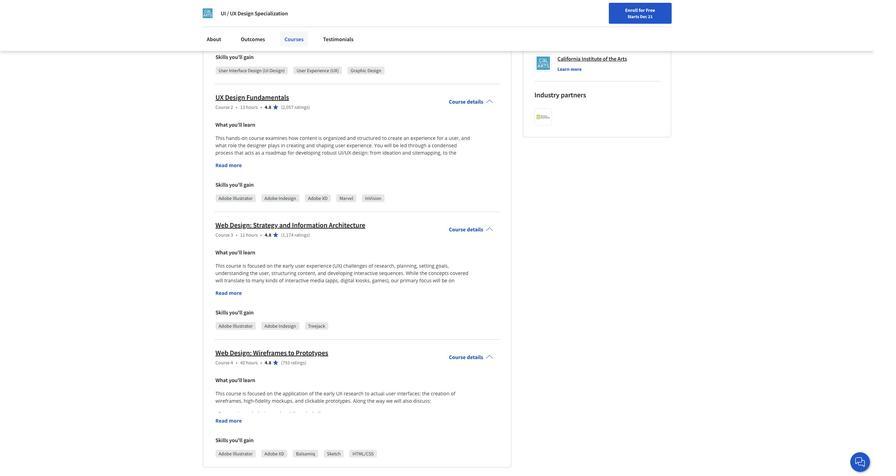 Task type: vqa. For each thing, say whether or not it's contained in the screenshot.
"who"
no



Task type: describe. For each thing, give the bounding box(es) containing it.
plays inside this hands-on course examines how content is organized and structured to create an experience for a user, and what role the designer plays in creating and shaping user experience. you will be led through a condensed process that acts as a roadmap for developing robust ui/ux design: from ideation and sitemapping, to the creation of paper and digital prototypes. building on the design skills learned in visual elements of user interface design, you will apply this methodology to produce a digital prototype for a multi-screen app of your own invention.
[[268, 142, 280, 149]]

the up end
[[255, 29, 262, 36]]

you right course,
[[297, 36, 305, 43]]

to left the making
[[237, 22, 242, 28]]

role inside this design-centric course examines the broad question of what an interface is and what role a designer plays in creating a user interface. learning how to design and articulate meaning using color, type, and imagery is essential to making interfaces function clearly and seamlessly. through a series of lectures and visual exercises, you will focus on the many individual elements and components that make up the skillset of an interface designer. by the end of this course, you will be able to describe the key formal elements of clear, consistent, and intuitive ui design, and apply your learned skills to the design of a static screen-based interface.
[[418, 7, 427, 14]]

web up course 3 • 11 hours •
[[216, 221, 228, 229]]

0 vertical spatial xd
[[322, 195, 328, 201]]

1 horizontal spatial ux
[[230, 10, 237, 17]]

and inside this course is focused on the application of the early ux research to actual user interfaces: the creation of wireframes, high-fidelity mockups, and clickable prototypes. along the way we will also discuss:
[[295, 397, 304, 404]]

on inside this course is focused on the application of the early ux research to actual user interfaces: the creation of wireframes, high-fidelity mockups, and clickable prototypes. along the way we will also discuss:
[[267, 390, 273, 397]]

design up the making
[[238, 10, 254, 17]]

• right the "2" at top
[[236, 104, 237, 110]]

1 horizontal spatial interface
[[433, 29, 453, 36]]

creating inside this design-centric course examines the broad question of what an interface is and what role a designer plays in creating a user interface. learning how to design and articulate meaning using color, type, and imagery is essential to making interfaces function clearly and seamlessly. through a series of lectures and visual exercises, you will focus on the many individual elements and components that make up the skillset of an interface designer. by the end of this course, you will be able to describe the key formal elements of clear, consistent, and intuitive ui design, and apply your learned skills to the design of a static screen-based interface.
[[221, 14, 239, 21]]

adobe up continuation
[[265, 451, 278, 457]]

will down clearly
[[306, 36, 314, 43]]

web design: wireframes to prototypes
[[216, 348, 328, 357]]

adobe down its
[[265, 323, 278, 329]]

an inside this hands-on course examines how content is organized and structured to create an experience for a user, and what role the designer plays in creating and shaping user experience. you will be led through a condensed process that acts as a roadmap for developing robust ui/ux design: from ideation and sitemapping, to the creation of paper and digital prototypes. building on the design skills learned in visual elements of user interface design, you will apply this methodology to produce a digital prototype for a multi-screen app of your own invention.
[[404, 135, 409, 141]]

in down the ideation
[[391, 157, 396, 163]]

design up approach on the bottom of the page
[[256, 410, 271, 417]]

you inside this course is focused on the early user experience (ux) challenges of research, planning, setting goals, understanding the user, structuring content, and developing interactive sequences. while the concepts covered will translate to many kinds of interactive media (apps, digital kiosks, games), our primary focus will be on designing contemporary, responsive websites. in this course you will complete the first half of a large scale project—developing a comprehensive plan for a complex website—by defining the strategy and scope of the site, as well as developing its information architecture and overall structure. along the way we will also discuss:
[[354, 284, 362, 291]]

you'll down well
[[229, 309, 242, 316]]

your inside this design-centric course examines the broad question of what an interface is and what role a designer plays in creating a user interface. learning how to design and articulate meaning using color, type, and imagery is essential to making interfaces function clearly and seamlessly. through a series of lectures and visual exercises, you will focus on the many individual elements and components that make up the skillset of an interface designer. by the end of this course, you will be able to describe the key formal elements of clear, consistent, and intuitive ui design, and apply your learned skills to the design of a static screen-based interface.
[[282, 44, 293, 50]]

examines for in
[[265, 135, 287, 141]]

goals,
[[436, 262, 449, 269]]

be inside this course is focused on the early user experience (ux) challenges of research, planning, setting goals, understanding the user, structuring content, and developing interactive sequences. while the concepts covered will translate to many kinds of interactive media (apps, digital kiosks, games), our primary focus will be on designing contemporary, responsive websites. in this course you will complete the first half of a large scale project—developing a comprehensive plan for a complex website—by defining the strategy and scope of the site, as well as developing its information architecture and overall structure. along the way we will also discuss:
[[442, 277, 448, 284]]

designer.
[[216, 36, 237, 43]]

read for ux design fundamentals
[[216, 162, 228, 169]]

read for web design: strategy and information architecture
[[216, 290, 228, 296]]

user inside this hands-on course examines how content is organized and structured to create an experience for a user, and what role the designer plays in creating and shaping user experience. you will be led through a condensed process that acts as a roadmap for developing robust ui/ux design: from ideation and sitemapping, to the creation of paper and digital prototypes. building on the design skills learned in visual elements of user interface design, you will apply this methodology to produce a digital prototype for a multi-screen app of your own invention.
[[440, 157, 450, 163]]

indesign for strategy
[[279, 323, 296, 329]]

• right '11'
[[261, 232, 262, 238]]

clearly
[[305, 22, 319, 28]]

• down wireframes
[[261, 359, 262, 366]]

skills inside this hands-on course examines how content is organized and structured to create an experience for a user, and what role the designer plays in creating and shaping user experience. you will be led through a condensed process that acts as a roadmap for developing robust ui/ux design: from ideation and sitemapping, to the creation of paper and digital prototypes. building on the design skills learned in visual elements of user interface design, you will apply this methodology to produce a digital prototype for a multi-screen app of your own invention.
[[361, 157, 372, 163]]

our
[[391, 277, 399, 284]]

user inside this course is focused on the application of the early ux research to actual user interfaces: the creation of wireframes, high-fidelity mockups, and clickable prototypes. along the way we will also discuss:
[[386, 390, 396, 397]]

challenges inside - responsive web design and mobile web challenges - mobile-first approach - web typography - the relationship between design and programming and whether it is important to know how to code - the different web technologies that make the web work, such as html, css, javascript, server-side coding, and databases. this course is the continuation of the course web design: strategy and information architecture, in which students completed the first half of a large scale project—developing a comprehensive plan for a
[[310, 410, 334, 417]]

1 horizontal spatial adobe xd
[[308, 195, 328, 201]]

user, inside this hands-on course examines how content is organized and structured to create an experience for a user, and what role the designer plays in creating and shaping user experience. you will be led through a condensed process that acts as a roadmap for developing robust ui/ux design: from ideation and sitemapping, to the creation of paper and digital prototypes. building on the design skills learned in visual elements of user interface design, you will apply this methodology to produce a digital prototype for a multi-screen app of your own invention.
[[449, 135, 460, 141]]

in inside this design-centric course examines the broad question of what an interface is and what role a designer plays in creating a user interface. learning how to design and articulate meaning using color, type, and imagery is essential to making interfaces function clearly and seamlessly. through a series of lectures and visual exercises, you will focus on the many individual elements and components that make up the skillset of an interface designer. by the end of this course, you will be able to describe the key formal elements of clear, consistent, and intuitive ui design, and apply your learned skills to the design of a static screen-based interface.
[[216, 14, 220, 21]]

half inside this course is focused on the early user experience (ux) challenges of research, planning, setting goals, understanding the user, structuring content, and developing interactive sequences. while the concepts covered will translate to many kinds of interactive media (apps, digital kiosks, games), our primary focus will be on designing contemporary, responsive websites. in this course you will complete the first half of a large scale project—developing a comprehensive plan for a complex website—by defining the strategy and scope of the site, as well as developing its information architecture and overall structure. along the way we will also discuss:
[[414, 284, 422, 291]]

design left (ui
[[248, 67, 262, 74]]

to up side
[[432, 432, 436, 439]]

read more for web design: strategy and information architecture
[[216, 290, 242, 296]]

plan inside this course is focused on the early user experience (ux) challenges of research, planning, setting goals, understanding the user, structuring content, and developing interactive sequences. while the concepts covered will translate to many kinds of interactive media (apps, digital kiosks, games), our primary focus will be on designing contemporary, responsive websites. in this course you will complete the first half of a large scale project—developing a comprehensive plan for a complex website—by defining the strategy and scope of the site, as well as developing its information architecture and overall structure. along the way we will also discuss:
[[303, 292, 313, 298]]

4.8 for wireframes
[[265, 359, 271, 366]]

individual
[[277, 29, 300, 36]]

california institute of the arts image
[[203, 8, 212, 18]]

is up exercises,
[[456, 14, 460, 21]]

first inside this course is focused on the early user experience (ux) challenges of research, planning, setting goals, understanding the user, structuring content, and developing interactive sequences. while the concepts covered will translate to many kinds of interactive media (apps, digital kiosks, games), our primary focus will be on designing contemporary, responsive websites. in this course you will complete the first half of a large scale project—developing a comprehensive plan for a complex website—by defining the strategy and scope of the site, as well as developing its information architecture and overall structure. along the way we will also discuss:
[[404, 284, 413, 291]]

• right 3
[[236, 232, 237, 238]]

designing
[[216, 284, 237, 291]]

wireframes,
[[216, 397, 242, 404]]

create
[[388, 135, 402, 141]]

web down "programming" on the left
[[324, 440, 334, 446]]

the down balsamiq
[[292, 462, 300, 468]]

0 horizontal spatial developing
[[249, 299, 274, 306]]

details for web design: strategy and information architecture
[[467, 226, 483, 233]]

invision
[[365, 195, 381, 201]]

apply inside this hands-on course examines how content is organized and structured to create an experience for a user, and what role the designer plays in creating and shaping user experience. you will be led through a condensed process that acts as a roadmap for developing robust ui/ux design: from ideation and sitemapping, to the creation of paper and digital prototypes. building on the design skills learned in visual elements of user interface design, you will apply this methodology to produce a digital prototype for a multi-screen app of your own invention.
[[274, 164, 286, 171]]

large inside - responsive web design and mobile web challenges - mobile-first approach - web typography - the relationship between design and programming and whether it is important to know how to code - the different web technologies that make the web work, such as html, css, javascript, server-side coding, and databases. this course is the continuation of the course web design: strategy and information architecture, in which students completed the first half of a large scale project—developing a comprehensive plan for a
[[301, 469, 312, 476]]

will down kiosks,
[[364, 284, 371, 291]]

read more for web design: wireframes to prototypes
[[216, 417, 242, 424]]

adobe illustrator for to
[[219, 451, 253, 457]]

content
[[300, 135, 317, 141]]

0 vertical spatial (ux)
[[330, 67, 339, 74]]

for right roadmap
[[288, 149, 294, 156]]

large inside this course is focused on the early user experience (ux) challenges of research, planning, setting goals, understanding the user, structuring content, and developing interactive sequences. while the concepts covered will translate to many kinds of interactive media (apps, digital kiosks, games), our primary focus will be on designing contemporary, responsive websites. in this course you will complete the first half of a large scale project—developing a comprehensive plan for a complex website—by defining the strategy and scope of the site, as well as developing its information architecture and overall structure. along the way we will also discuss:
[[434, 284, 445, 291]]

formal
[[377, 36, 393, 43]]

the down "programming" on the left
[[316, 440, 323, 446]]

the down our
[[395, 284, 402, 291]]

coding,
[[445, 440, 461, 446]]

2 horizontal spatial developing
[[328, 270, 353, 276]]

prototypes. inside this course is focused on the application of the early ux research to actual user interfaces: the creation of wireframes, high-fidelity mockups, and clickable prototypes. along the way we will also discuss:
[[326, 397, 352, 404]]

more up 'intuitive' in the top left of the page
[[229, 34, 242, 41]]

you'll down course 3 • 11 hours •
[[229, 249, 242, 256]]

adobe down own
[[219, 195, 232, 201]]

design down question
[[317, 14, 332, 21]]

sketch
[[327, 451, 341, 457]]

- down responsive
[[217, 425, 218, 432]]

the up acts
[[238, 142, 246, 149]]

focus inside this design-centric course examines the broad question of what an interface is and what role a designer plays in creating a user interface. learning how to design and articulate meaning using color, type, and imagery is essential to making interfaces function clearly and seamlessly. through a series of lectures and visual exercises, you will focus on the many individual elements and components that make up the skillset of an interface designer. by the end of this course, you will be able to describe the key formal elements of clear, consistent, and intuitive ui design, and apply your learned skills to the design of a static screen-based interface.
[[234, 29, 246, 36]]

1 skills you'll gain from the top
[[216, 53, 254, 60]]

is inside this course is focused on the early user experience (ux) challenges of research, planning, setting goals, understanding the user, structuring content, and developing interactive sequences. while the concepts covered will translate to many kinds of interactive media (apps, digital kiosks, games), our primary focus will be on designing contemporary, responsive websites. in this course you will complete the first half of a large scale project—developing a comprehensive plan for a complex website—by defining the strategy and scope of the site, as well as developing its information architecture and overall structure. along the way we will also discuss:
[[243, 262, 246, 269]]

focused for wireframes,
[[247, 390, 266, 397]]

to inside this course is focused on the early user experience (ux) challenges of research, planning, setting goals, understanding the user, structuring content, and developing interactive sequences. while the concepts covered will translate to many kinds of interactive media (apps, digital kiosks, games), our primary focus will be on designing contemporary, responsive websites. in this course you will complete the first half of a large scale project—developing a comprehensive plan for a complex website—by defining the strategy and scope of the site, as well as developing its information architecture and overall structure. along the way we will also discuss:
[[246, 277, 250, 284]]

design: for wireframes
[[230, 348, 252, 357]]

this inside - responsive web design and mobile web challenges - mobile-first approach - web typography - the relationship between design and programming and whether it is important to know how to code - the different web technologies that make the web work, such as html, css, javascript, server-side coding, and databases. this course is the continuation of the course web design: strategy and information architecture, in which students completed the first half of a large scale project—developing a comprehensive plan for a
[[216, 462, 225, 468]]

ui inside this design-centric course examines the broad question of what an interface is and what role a designer plays in creating a user interface. learning how to design and articulate meaning using color, type, and imagery is essential to making interfaces function clearly and seamlessly. through a series of lectures and visual exercises, you will focus on the many individual elements and components that make up the skillset of an interface designer. by the end of this course, you will be able to describe the key formal elements of clear, consistent, and intuitive ui design, and apply your learned skills to the design of a static screen-based interface.
[[235, 44, 240, 50]]

work,
[[335, 440, 348, 446]]

industry partners
[[535, 90, 586, 99]]

0 vertical spatial interface
[[369, 7, 389, 14]]

approach
[[247, 418, 269, 424]]

on down robust at the top of page
[[328, 157, 334, 163]]

it
[[368, 432, 371, 439]]

architecture,
[[406, 462, 435, 468]]

way inside this course is focused on the early user experience (ux) challenges of research, planning, setting goals, understanding the user, structuring content, and developing interactive sequences. while the concepts covered will translate to many kinds of interactive media (apps, digital kiosks, games), our primary focus will be on designing contemporary, responsive websites. in this course you will complete the first half of a large scale project—developing a comprehensive plan for a complex website—by defining the strategy and scope of the site, as well as developing its information architecture and overall structure. along the way we will also discuss:
[[412, 299, 421, 306]]

design-
[[226, 7, 243, 14]]

you inside this hands-on course examines how content is organized and structured to create an experience for a user, and what role the designer plays in creating and shaping user experience. you will be led through a condensed process that acts as a roadmap for developing robust ui/ux design: from ideation and sitemapping, to the creation of paper and digital prototypes. building on the design skills learned in visual elements of user interface design, you will apply this methodology to produce a digital prototype for a multi-screen app of your own invention.
[[255, 164, 263, 171]]

will up designing
[[216, 277, 223, 284]]

shaping
[[316, 142, 334, 149]]

skills you'll gain for fundamentals
[[216, 181, 254, 188]]

graphic
[[351, 67, 367, 74]]

the down continuation
[[262, 469, 270, 476]]

condensed
[[432, 142, 457, 149]]

the left strategy
[[396, 292, 403, 298]]

early inside this course is focused on the application of the early ux research to actual user interfaces: the creation of wireframes, high-fidelity mockups, and clickable prototypes. along the way we will also discuss:
[[324, 390, 335, 397]]

static
[[366, 44, 378, 50]]

0 horizontal spatial xd
[[279, 451, 284, 457]]

1,174
[[283, 232, 294, 238]]

you'll down the course 4 • 40 hours •
[[229, 377, 242, 384]]

web down relationship
[[250, 440, 260, 446]]

technologies
[[261, 440, 290, 446]]

on inside this design-centric course examines the broad question of what an interface is and what role a designer plays in creating a user interface. learning how to design and articulate meaning using color, type, and imagery is essential to making interfaces function clearly and seamlessly. through a series of lectures and visual exercises, you will focus on the many individual elements and components that make up the skillset of an interface designer. by the end of this course, you will be able to describe the key formal elements of clear, consistent, and intuitive ui design, and apply your learned skills to the design of a static screen-based interface.
[[248, 29, 253, 36]]

experience inside this course is focused on the early user experience (ux) challenges of research, planning, setting goals, understanding the user, structuring content, and developing interactive sequences. while the concepts covered will translate to many kinds of interactive media (apps, digital kiosks, games), our primary focus will be on designing contemporary, responsive websites. in this course you will complete the first half of a large scale project—developing a comprehensive plan for a complex website—by defining the strategy and scope of the site, as well as developing its information architecture and overall structure. along the way we will also discuss:
[[306, 262, 332, 269]]

own
[[216, 171, 225, 178]]

0 horizontal spatial digital
[[266, 157, 280, 163]]

many inside this course is focused on the early user experience (ux) challenges of research, planning, setting goals, understanding the user, structuring content, and developing interactive sequences. while the concepts covered will translate to many kinds of interactive media (apps, digital kiosks, games), our primary focus will be on designing contemporary, responsive websites. in this course you will complete the first half of a large scale project—developing a comprehensive plan for a complex website—by defining the strategy and scope of the site, as well as developing its information architecture and overall structure. along the way we will also discuss:
[[252, 277, 264, 284]]

examines for learning
[[276, 7, 298, 14]]

overall
[[349, 299, 364, 306]]

design down describe
[[340, 44, 355, 50]]

of inside "link"
[[603, 55, 608, 62]]

the down testimonials
[[331, 44, 338, 50]]

the down actual
[[367, 397, 375, 404]]

using
[[387, 14, 399, 21]]

ui / ux design specialization
[[221, 10, 288, 17]]

find your new career link
[[657, 21, 708, 30]]

the right up
[[394, 29, 402, 36]]

the down setting
[[420, 270, 427, 276]]

will down scope
[[430, 299, 437, 306]]

completed
[[237, 469, 261, 476]]

adobe indesign for strategy
[[265, 323, 296, 329]]

what you'll learn for wireframes
[[216, 377, 255, 384]]

the up design, on the top
[[245, 36, 252, 43]]

course 3 • 11 hours •
[[216, 232, 262, 238]]

that inside - responsive web design and mobile web challenges - mobile-first approach - web typography - the relationship between design and programming and whether it is important to know how to code - the different web technologies that make the web work, such as html, css, javascript, server-side coding, and databases. this course is the continuation of the course web design: strategy and information architecture, in which students completed the first half of a large scale project—developing a comprehensive plan for a
[[291, 440, 301, 446]]

the down condensed
[[449, 149, 456, 156]]

challenges inside this course is focused on the early user experience (ux) challenges of research, planning, setting goals, understanding the user, structuring content, and developing interactive sequences. while the concepts covered will translate to many kinds of interactive media (apps, digital kiosks, games), our primary focus will be on designing contemporary, responsive websites. in this course you will complete the first half of a large scale project—developing a comprehensive plan for a complex website—by defining the strategy and scope of the site, as well as developing its information architecture and overall structure. along the way we will also discuss:
[[343, 262, 367, 269]]

more for ux design fundamentals
[[229, 162, 242, 169]]

793
[[283, 359, 290, 366]]

0 vertical spatial interface
[[229, 67, 247, 74]]

the left the 'broad' in the left of the page
[[299, 7, 306, 14]]

on down 'covered'
[[449, 277, 455, 284]]

learn for fundamentals
[[243, 121, 255, 128]]

learn
[[558, 66, 570, 72]]

read more button for ux design fundamentals
[[216, 162, 242, 169]]

able
[[322, 36, 332, 43]]

specialization
[[255, 10, 288, 17]]

0 vertical spatial interface.
[[256, 14, 277, 21]]

what for ux design fundamentals
[[216, 121, 228, 128]]

1 vertical spatial an
[[426, 29, 431, 36]]

design up technologies on the left bottom of page
[[279, 432, 294, 439]]

organized
[[323, 135, 346, 141]]

digital inside this course is focused on the early user experience (ux) challenges of research, planning, setting goals, understanding the user, structuring content, and developing interactive sequences. while the concepts covered will translate to many kinds of interactive media (apps, digital kiosks, games), our primary focus will be on designing contemporary, responsive websites. in this course you will complete the first half of a large scale project—developing a comprehensive plan for a complex website—by defining the strategy and scope of the site, as well as developing its information architecture and overall structure. along the way we will also discuss:
[[341, 277, 354, 284]]

plays inside this design-centric course examines the broad question of what an interface is and what role a designer plays in creating a user interface. learning how to design and articulate meaning using color, type, and imagery is essential to making interfaces function clearly and seamlessly. through a series of lectures and visual exercises, you will focus on the many individual elements and components that make up the skillset of an interface designer. by the end of this course, you will be able to describe the key formal elements of clear, consistent, and intuitive ui design, and apply your learned skills to the design of a static screen-based interface.
[[453, 7, 465, 14]]

primary
[[400, 277, 418, 284]]

actual
[[371, 390, 385, 397]]

11
[[240, 232, 245, 238]]

illustrator for and
[[233, 323, 253, 329]]

learn more
[[558, 66, 582, 72]]

you'll up hands-
[[229, 121, 242, 128]]

complete
[[372, 284, 394, 291]]

in
[[322, 284, 326, 291]]

0 horizontal spatial information
[[292, 221, 328, 229]]

course up "students" on the bottom left of the page
[[226, 462, 241, 468]]

the up "completed"
[[247, 462, 255, 468]]

to left produce
[[328, 164, 333, 171]]

adobe down different
[[219, 451, 232, 457]]

1 horizontal spatial what
[[350, 7, 361, 14]]

40
[[240, 359, 245, 366]]

to up you
[[382, 135, 387, 141]]

this course is focused on the early user experience (ux) challenges of research, planning, setting goals, understanding the user, structuring content, and developing interactive sequences. while the concepts covered will translate to many kinds of interactive media (apps, digital kiosks, games), our primary focus will be on designing contemporary, responsive websites. in this course you will complete the first half of a large scale project—developing a comprehensive plan for a complex website—by defining the strategy and scope of the site, as well as developing its information architecture and overall structure. along the way we will also discuss:
[[216, 262, 470, 306]]

web right mobile
[[299, 410, 309, 417]]

1 gain from the top
[[244, 53, 254, 60]]

the up clickable in the bottom left of the page
[[315, 390, 322, 397]]

as inside this hands-on course examines how content is organized and structured to create an experience for a user, and what role the designer plays in creating and shaping user experience. you will be led through a condensed process that acts as a roadmap for developing robust ui/ux design: from ideation and sitemapping, to the creation of paper and digital prototypes. building on the design skills learned in visual elements of user interface design, you will apply this methodology to produce a digital prototype for a multi-screen app of your own invention.
[[255, 149, 260, 156]]

we inside this course is focused on the application of the early ux research to actual user interfaces: the creation of wireframes, high-fidelity mockups, and clickable prototypes. along the way we will also discuss:
[[386, 397, 393, 404]]

how inside this hands-on course examines how content is organized and structured to create an experience for a user, and what role the designer plays in creating and shaping user experience. you will be led through a condensed process that acts as a roadmap for developing robust ui/ux design: from ideation and sitemapping, to the creation of paper and digital prototypes. building on the design skills learned in visual elements of user interface design, you will apply this methodology to produce a digital prototype for a multi-screen app of your own invention.
[[289, 135, 298, 141]]

adobe down methodology
[[308, 195, 321, 201]]

4
[[231, 359, 233, 366]]

key
[[368, 36, 376, 43]]

web up approach on the bottom of the page
[[245, 410, 255, 417]]

prototypes
[[296, 348, 328, 357]]

balsamiq
[[296, 451, 315, 457]]

describe
[[339, 36, 358, 43]]

scale inside - responsive web design and mobile web challenges - mobile-first approach - web typography - the relationship between design and programming and whether it is important to know how to code - the different web technologies that make the web work, such as html, css, javascript, server-side coding, and databases. this course is the continuation of the course web design: strategy and information architecture, in which students completed the first half of a large scale project—developing a comprehensive plan for a
[[313, 469, 325, 476]]

hands-
[[226, 135, 242, 141]]

• down fundamentals
[[261, 104, 262, 110]]

to right able
[[333, 36, 338, 43]]

( 793 ratings )
[[281, 359, 306, 366]]

you up the about
[[216, 29, 224, 36]]

to inside this course is focused on the application of the early ux research to actual user interfaces: the creation of wireframes, high-fidelity mockups, and clickable prototypes. along the way we will also discuss:
[[365, 390, 370, 397]]

imagery
[[437, 14, 455, 21]]

course down balsamiq
[[301, 462, 316, 468]]

you
[[374, 142, 383, 149]]

treejack
[[308, 323, 325, 329]]

gain for strategy
[[244, 309, 254, 316]]

screen-
[[379, 44, 396, 50]]

(apps,
[[326, 277, 339, 284]]

course inside this hands-on course examines how content is organized and structured to create an experience for a user, and what role the designer plays in creating and shaping user experience. you will be led through a condensed process that acts as a roadmap for developing robust ui/ux design: from ideation and sitemapping, to the creation of paper and digital prototypes. building on the design skills learned in visual elements of user interface design, you will apply this methodology to produce a digital prototype for a multi-screen app of your own invention.
[[249, 135, 264, 141]]

discuss: inside this course is focused on the early user experience (ux) challenges of research, planning, setting goals, understanding the user, structuring content, and developing interactive sequences. while the concepts covered will translate to many kinds of interactive media (apps, digital kiosks, games), our primary focus will be on designing contemporary, responsive websites. in this course you will complete the first half of a large scale project—developing a comprehensive plan for a complex website—by defining the strategy and scope of the site, as well as developing its information architecture and overall structure. along the way we will also discuss:
[[449, 299, 467, 306]]

testimonials
[[323, 36, 354, 43]]

course up the understanding
[[226, 262, 241, 269]]

what inside this hands-on course examines how content is organized and structured to create an experience for a user, and what role the designer plays in creating and shaping user experience. you will be led through a condensed process that acts as a roadmap for developing robust ui/ux design: from ideation and sitemapping, to the creation of paper and digital prototypes. building on the design skills learned in visual elements of user interface design, you will apply this methodology to produce a digital prototype for a multi-screen app of your own invention.
[[216, 142, 227, 149]]

1 vertical spatial interface.
[[411, 44, 432, 50]]

is inside this hands-on course examines how content is organized and structured to create an experience for a user, and what role the designer plays in creating and shaping user experience. you will be led through a condensed process that acts as a roadmap for developing robust ui/ux design: from ideation and sitemapping, to the creation of paper and digital prototypes. building on the design skills learned in visual elements of user interface design, you will apply this methodology to produce a digital prototype for a multi-screen app of your own invention.
[[318, 135, 322, 141]]

setting
[[419, 262, 435, 269]]

media
[[310, 277, 324, 284]]

design right graphic
[[368, 67, 381, 74]]

2
[[231, 104, 233, 110]]

hours for strategy
[[246, 232, 258, 238]]

user inside this hands-on course examines how content is organized and structured to create an experience for a user, and what role the designer plays in creating and shaping user experience. you will be led through a condensed process that acts as a roadmap for developing robust ui/ux design: from ideation and sitemapping, to the creation of paper and digital prototypes. building on the design skills learned in visual elements of user interface design, you will apply this methodology to produce a digital prototype for a multi-screen app of your own invention.
[[335, 142, 345, 149]]

this hands-on course examines how content is organized and structured to create an experience for a user, and what role the designer plays in creating and shaping user experience. you will be led through a condensed process that acts as a roadmap for developing robust ui/ux design: from ideation and sitemapping, to the creation of paper and digital prototypes. building on the design skills learned in visual elements of user interface design, you will apply this methodology to produce a digital prototype for a multi-screen app of your own invention.
[[216, 135, 471, 178]]

will up the ideation
[[384, 142, 392, 149]]

what for web design: strategy and information architecture
[[216, 249, 228, 256]]

to up clearly
[[311, 14, 316, 21]]

gain for wireframes
[[244, 437, 254, 444]]

app
[[439, 164, 448, 171]]

clickable
[[305, 397, 324, 404]]

user for user interface design (ui design)
[[219, 67, 228, 74]]

0 horizontal spatial first
[[237, 418, 246, 424]]

user, inside this course is focused on the early user experience (ux) challenges of research, planning, setting goals, understanding the user, structuring content, and developing interactive sequences. while the concepts covered will translate to many kinds of interactive media (apps, digital kiosks, games), our primary focus will be on designing contemporary, responsive websites. in this course you will complete the first half of a large scale project—developing a comprehensive plan for a complex website—by defining the strategy and scope of the site, as well as developing its information architecture and overall structure. along the way we will also discuss:
[[259, 270, 270, 276]]

the right interfaces:
[[422, 390, 430, 397]]

the left key
[[360, 36, 367, 43]]

prototype
[[374, 164, 396, 171]]

to up ( 793 ratings )
[[288, 348, 294, 357]]

information inside - responsive web design and mobile web challenges - mobile-first approach - web typography - the relationship between design and programming and whether it is important to know how to code - the different web technologies that make the web work, such as html, css, javascript, server-side coding, and databases. this course is the continuation of the course web design: strategy and information architecture, in which students completed the first half of a large scale project—developing a comprehensive plan for a
[[377, 462, 404, 468]]

through
[[408, 142, 427, 149]]

details for web design: wireframes to prototypes
[[467, 354, 483, 360]]

1 horizontal spatial interactive
[[354, 270, 378, 276]]

ideation
[[382, 149, 401, 156]]

the right scope
[[454, 292, 462, 298]]

find
[[660, 22, 669, 28]]

web down mobile-
[[220, 425, 230, 432]]

you'll down invention.
[[229, 181, 242, 188]]

about
[[207, 36, 221, 43]]

project—developing inside - responsive web design and mobile web challenges - mobile-first approach - web typography - the relationship between design and programming and whether it is important to know how to code - the different web technologies that make the web work, such as html, css, javascript, server-side coding, and databases. this course is the continuation of the course web design: strategy and information architecture, in which students completed the first half of a large scale project—developing a comprehensive plan for a
[[326, 469, 372, 476]]

in up roadmap
[[281, 142, 285, 149]]

user interface design (ui design)
[[219, 67, 285, 74]]

design up the "2" at top
[[225, 93, 245, 102]]

many inside this design-centric course examines the broad question of what an interface is and what role a designer plays in creating a user interface. learning how to design and articulate meaning using color, type, and imagery is essential to making interfaces function clearly and seamlessly. through a series of lectures and visual exercises, you will focus on the many individual elements and components that make up the skillset of an interface designer. by the end of this course, you will be able to describe the key formal elements of clear, consistent, and intuitive ui design, and apply your learned skills to the design of a static screen-based interface.
[[263, 29, 276, 36]]

- responsive web design and mobile web challenges - mobile-first approach - web typography - the relationship between design and programming and whether it is important to know how to code - the different web technologies that make the web work, such as html, css, javascript, server-side coding, and databases. this course is the continuation of the course web design: strategy and information architecture, in which students completed the first half of a large scale project—developing a comprehensive plan for a 
[[216, 410, 470, 476]]

course details for web design: strategy and information architecture
[[449, 226, 483, 233]]

course inside this course is focused on the application of the early ux research to actual user interfaces: the creation of wireframes, high-fidelity mockups, and clickable prototypes. along the way we will also discuss:
[[226, 390, 241, 397]]

web up the course 4 • 40 hours •
[[216, 348, 228, 357]]

the up mockups,
[[274, 390, 281, 397]]

on up kinds
[[267, 262, 273, 269]]

as left well
[[226, 299, 231, 306]]

- left relationship
[[217, 432, 218, 439]]

that inside this hands-on course examines how content is organized and structured to create an experience for a user, and what role the designer plays in creating and shaping user experience. you will be led through a condensed process that acts as a roadmap for developing robust ui/ux design: from ideation and sitemapping, to the creation of paper and digital prototypes. building on the design skills learned in visual elements of user interface design, you will apply this methodology to produce a digital prototype for a multi-screen app of your own invention.
[[234, 149, 244, 156]]

concepts
[[429, 270, 449, 276]]

more for web design: strategy and information architecture
[[229, 290, 242, 296]]

from
[[370, 149, 381, 156]]

comprehensive inside this course is focused on the early user experience (ux) challenges of research, planning, setting goals, understanding the user, structuring content, and developing interactive sequences. while the concepts covered will translate to many kinds of interactive media (apps, digital kiosks, games), our primary focus will be on designing contemporary, responsive websites. in this course you will complete the first half of a large scale project—developing a comprehensive plan for a complex website—by defining the strategy and scope of the site, as well as developing its information architecture and overall structure. along the way we will also discuss:
[[267, 292, 302, 298]]

as inside - responsive web design and mobile web challenges - mobile-first approach - web typography - the relationship between design and programming and whether it is important to know how to code - the different web technologies that make the web work, such as html, css, javascript, server-side coding, and databases. this course is the continuation of the course web design: strategy and information architecture, in which students completed the first half of a large scale project—developing a comprehensive plan for a
[[361, 440, 366, 446]]

( for fundamentals
[[281, 104, 283, 110]]

multi-
[[409, 164, 423, 171]]

course inside this design-centric course examines the broad question of what an interface is and what role a designer plays in creating a user interface. learning how to design and articulate meaning using color, type, and imagery is essential to making interfaces function clearly and seamlessly. through a series of lectures and visual exercises, you will focus on the many individual elements and components that make up the skillset of an interface designer. by the end of this course, you will be able to describe the key formal elements of clear, consistent, and intuitive ui design, and apply your learned skills to the design of a static screen-based interface.
[[259, 7, 275, 14]]

1 vertical spatial adobe xd
[[265, 451, 284, 457]]

will down roadmap
[[265, 164, 272, 171]]

1 horizontal spatial first
[[271, 469, 280, 476]]

exercises,
[[447, 22, 469, 28]]

4.8 for fundamentals
[[265, 104, 271, 110]]

partners
[[561, 90, 586, 99]]

skills you'll gain for wireframes
[[216, 437, 254, 444]]

adobe down site,
[[219, 323, 232, 329]]

1 read from the top
[[216, 34, 228, 41]]

- left mobile-
[[217, 418, 218, 424]]

california institute of the arts
[[558, 55, 627, 62]]

this inside this course is focused on the early user experience (ux) challenges of research, planning, setting goals, understanding the user, structuring content, and developing interactive sequences. while the concepts covered will translate to many kinds of interactive media (apps, digital kiosks, games), our primary focus will be on designing contemporary, responsive websites. in this course you will complete the first half of a large scale project—developing a comprehensive plan for a complex website—by defining the strategy and scope of the site, as well as developing its information architecture and overall structure. along the way we will also discuss:
[[328, 284, 336, 291]]

is right it
[[372, 432, 376, 439]]

defining
[[376, 292, 394, 298]]

dec
[[640, 14, 647, 19]]

be inside this hands-on course examines how content is organized and structured to create an experience for a user, and what role the designer plays in creating and shaping user experience. you will be led through a condensed process that acts as a roadmap for developing robust ui/ux design: from ideation and sitemapping, to the creation of paper and digital prototypes. building on the design skills learned in visual elements of user interface design, you will apply this methodology to produce a digital prototype for a multi-screen app of your own invention.
[[393, 142, 399, 149]]

contemporary,
[[239, 284, 272, 291]]

website—by
[[347, 292, 375, 298]]

for up condensed
[[437, 135, 444, 141]]

( 1,174 ratings )
[[281, 232, 310, 238]]

find your new career
[[660, 22, 704, 28]]

elements
[[412, 157, 433, 163]]

invention.
[[227, 171, 249, 178]]

different
[[229, 440, 249, 446]]

is up "completed"
[[243, 462, 246, 468]]

will down concepts
[[433, 277, 440, 284]]

creation inside this course is focused on the application of the early ux research to actual user interfaces: the creation of wireframes, high-fidelity mockups, and clickable prototypes. along the way we will also discuss:
[[431, 390, 450, 397]]

user inside this design-centric course examines the broad question of what an interface is and what role a designer plays in creating a user interface. learning how to design and articulate meaning using color, type, and imagery is essential to making interfaces function clearly and seamlessly. through a series of lectures and visual exercises, you will focus on the many individual elements and components that make up the skillset of an interface designer. by the end of this course, you will be able to describe the key formal elements of clear, consistent, and intuitive ui design, and apply your learned skills to the design of a static screen-based interface.
[[245, 14, 255, 21]]

on up acts
[[242, 135, 248, 141]]

skills for ux design fundamentals
[[216, 181, 228, 188]]

course details button for ux design fundamentals
[[443, 88, 499, 115]]

0 vertical spatial strategy
[[253, 221, 278, 229]]

how inside this design-centric course examines the broad question of what an interface is and what role a designer plays in creating a user interface. learning how to design and articulate meaning using color, type, and imagery is essential to making interfaces function clearly and seamlessly. through a series of lectures and visual exercises, you will focus on the many individual elements and components that make up the skillset of an interface designer. by the end of this course, you will be able to describe the key formal elements of clear, consistent, and intuitive ui design, and apply your learned skills to the design of a static screen-based interface.
[[300, 14, 310, 21]]



Task type: locate. For each thing, give the bounding box(es) containing it.
3 skills from the top
[[216, 309, 228, 316]]

0 vertical spatial challenges
[[343, 262, 367, 269]]

2 horizontal spatial this
[[328, 284, 336, 291]]

0 horizontal spatial way
[[376, 397, 385, 404]]

user,
[[449, 135, 460, 141], [259, 270, 270, 276]]

industry
[[535, 90, 560, 99]]

2 read more from the top
[[216, 162, 242, 169]]

1 horizontal spatial early
[[324, 390, 335, 397]]

3 adobe illustrator from the top
[[219, 451, 253, 457]]

will inside this course is focused on the application of the early ux research to actual user interfaces: the creation of wireframes, high-fidelity mockups, and clickable prototypes. along the way we will also discuss:
[[394, 397, 402, 404]]

3 read from the top
[[216, 290, 228, 296]]

digital
[[266, 157, 280, 163], [358, 164, 372, 171], [341, 277, 354, 284]]

this
[[216, 7, 225, 14], [216, 135, 225, 141], [216, 262, 225, 269], [216, 390, 225, 397], [216, 462, 225, 468]]

1 horizontal spatial along
[[389, 299, 402, 306]]

many down the interfaces
[[263, 29, 276, 36]]

1 vertical spatial what you'll learn
[[216, 249, 255, 256]]

adobe illustrator for and
[[219, 323, 253, 329]]

0 horizontal spatial prototypes.
[[281, 157, 307, 163]]

2 read from the top
[[216, 162, 228, 169]]

2 the from the top
[[220, 440, 228, 446]]

hours right 13
[[246, 104, 258, 110]]

this left /
[[216, 7, 225, 14]]

half down continuation
[[281, 469, 290, 476]]

2 vertical spatial developing
[[249, 299, 274, 306]]

this course is focused on the application of the early ux research to actual user interfaces: the creation of wireframes, high-fidelity mockups, and clickable prototypes. along the way we will also discuss:
[[216, 390, 457, 404]]

this for this course is focused on the application of the early ux research to actual user interfaces: the creation of wireframes, high-fidelity mockups, and clickable prototypes. along the way we will also discuss:
[[216, 390, 225, 397]]

3 read more button from the top
[[216, 289, 242, 297]]

illustrator for to
[[233, 451, 253, 457]]

this up wireframes, in the left bottom of the page
[[216, 390, 225, 397]]

for inside enroll for free starts dec 21
[[639, 7, 645, 13]]

0 vertical spatial focus
[[234, 29, 246, 36]]

ui down the by
[[235, 44, 240, 50]]

strategy inside - responsive web design and mobile web challenges - mobile-first approach - web typography - the relationship between design and programming and whether it is important to know how to code - the different web technologies that make the web work, such as html, css, javascript, server-side coding, and databases. this course is the continuation of the course web design: strategy and information architecture, in which students completed the first half of a large scale project—developing a comprehensive plan for a
[[347, 462, 366, 468]]

that
[[363, 29, 372, 36], [234, 149, 244, 156], [291, 440, 301, 446]]

2 what you'll learn from the top
[[216, 249, 255, 256]]

focused for structuring
[[247, 262, 266, 269]]

2 adobe illustrator from the top
[[219, 323, 253, 329]]

design: up '11'
[[230, 221, 252, 229]]

process
[[216, 149, 233, 156]]

gain down typography
[[244, 437, 254, 444]]

4 read more from the top
[[216, 417, 242, 424]]

3 course details from the top
[[449, 354, 483, 360]]

interface
[[229, 67, 247, 74], [216, 164, 236, 171]]

produce
[[334, 164, 353, 171]]

learned inside this design-centric course examines the broad question of what an interface is and what role a designer plays in creating a user interface. learning how to design and articulate meaning using color, type, and imagery is essential to making interfaces function clearly and seamlessly. through a series of lectures and visual exercises, you will focus on the many individual elements and components that make up the skillset of an interface designer. by the end of this course, you will be able to describe the key formal elements of clear, consistent, and intuitive ui design, and apply your learned skills to the design of a static screen-based interface.
[[294, 44, 312, 50]]

on up 'outcomes'
[[248, 29, 253, 36]]

1 vertical spatial creation
[[431, 390, 450, 397]]

2 read more button from the top
[[216, 162, 242, 169]]

1 adobe indesign from the top
[[265, 195, 296, 201]]

developing inside this hands-on course examines how content is organized and structured to create an experience for a user, and what role the designer plays in creating and shaping user experience. you will be led through a condensed process that acts as a roadmap for developing robust ui/ux design: from ideation and sitemapping, to the creation of paper and digital prototypes. building on the design skills learned in visual elements of user interface design, you will apply this methodology to produce a digital prototype for a multi-screen app of your own invention.
[[296, 149, 321, 156]]

enroll for free starts dec 21
[[625, 7, 655, 19]]

you
[[216, 29, 224, 36], [297, 36, 305, 43], [255, 164, 263, 171], [354, 284, 362, 291]]

for inside - responsive web design and mobile web challenges - mobile-first approach - web typography - the relationship between design and programming and whether it is important to know how to code - the different web technologies that make the web work, such as html, css, javascript, server-side coding, and databases. this course is the continuation of the course web design: strategy and information architecture, in which students completed the first half of a large scale project—developing a comprehensive plan for a
[[425, 469, 431, 476]]

this inside this hands-on course examines how content is organized and structured to create an experience for a user, and what role the designer plays in creating and shaping user experience. you will be led through a condensed process that acts as a roadmap for developing robust ui/ux design: from ideation and sitemapping, to the creation of paper and digital prototypes. building on the design skills learned in visual elements of user interface design, you will apply this methodology to produce a digital prototype for a multi-screen app of your own invention.
[[216, 135, 225, 141]]

3 course details button from the top
[[443, 344, 499, 370]]

adobe illustrator down well
[[219, 323, 253, 329]]

1 vertical spatial skills
[[361, 157, 372, 163]]

read more button for web design: wireframes to prototypes
[[216, 417, 242, 424]]

1 skills from the top
[[216, 53, 228, 60]]

ux inside this course is focused on the application of the early ux research to actual user interfaces: the creation of wireframes, high-fidelity mockups, and clickable prototypes. along the way we will also discuss:
[[336, 390, 343, 397]]

2 horizontal spatial that
[[363, 29, 372, 36]]

led
[[400, 142, 407, 149]]

3 4.8 from the top
[[265, 359, 271, 366]]

2 vertical spatial this
[[328, 284, 336, 291]]

0 horizontal spatial half
[[281, 469, 290, 476]]

read for web design: wireframes to prototypes
[[216, 417, 228, 424]]

4 skills from the top
[[216, 437, 228, 444]]

more
[[229, 34, 242, 41], [571, 66, 582, 72], [229, 162, 242, 169], [229, 290, 242, 296], [229, 417, 242, 424]]

1 vertical spatial user,
[[259, 270, 270, 276]]

0 horizontal spatial also
[[403, 397, 412, 404]]

focused inside this course is focused on the early user experience (ux) challenges of research, planning, setting goals, understanding the user, structuring content, and developing interactive sequences. while the concepts covered will translate to many kinds of interactive media (apps, digital kiosks, games), our primary focus will be on designing contemporary, responsive websites. in this course you will complete the first half of a large scale project—developing a comprehensive plan for a complex website—by defining the strategy and scope of the site, as well as developing its information architecture and overall structure. along the way we will also discuss:
[[247, 262, 266, 269]]

comprehensive inside - responsive web design and mobile web challenges - mobile-first approach - web typography - the relationship between design and programming and whether it is important to know how to code - the different web technologies that make the web work, such as html, css, javascript, server-side coding, and databases. this course is the continuation of the course web design: strategy and information architecture, in which students completed the first half of a large scale project—developing a comprehensive plan for a
[[377, 469, 412, 476]]

this down (apps,
[[328, 284, 336, 291]]

- left different
[[217, 440, 218, 446]]

websites.
[[300, 284, 321, 291]]

skills down own
[[216, 181, 228, 188]]

1 details from the top
[[467, 98, 483, 105]]

1 vertical spatial focus
[[419, 277, 432, 284]]

interactive
[[354, 270, 378, 276], [285, 277, 309, 284]]

1 focused from the top
[[247, 262, 266, 269]]

2 skills you'll gain from the top
[[216, 181, 254, 188]]

focus inside this course is focused on the early user experience (ux) challenges of research, planning, setting goals, understanding the user, structuring content, and developing interactive sequences. while the concepts covered will translate to many kinds of interactive media (apps, digital kiosks, games), our primary focus will be on designing contemporary, responsive websites. in this course you will complete the first half of a large scale project—developing a comprehensive plan for a complex website—by defining the strategy and scope of the site, as well as developing its information architecture and overall structure. along the way we will also discuss:
[[419, 277, 432, 284]]

read up own
[[216, 162, 228, 169]]

3 this from the top
[[216, 262, 225, 269]]

information
[[292, 221, 328, 229], [377, 462, 404, 468]]

make inside this design-centric course examines the broad question of what an interface is and what role a designer plays in creating a user interface. learning how to design and articulate meaning using color, type, and imagery is essential to making interfaces function clearly and seamlessly. through a series of lectures and visual exercises, you will focus on the many individual elements and components that make up the skillset of an interface designer. by the end of this course, you will be able to describe the key formal elements of clear, consistent, and intuitive ui design, and apply your learned skills to the design of a static screen-based interface.
[[373, 29, 386, 36]]

3 illustrator from the top
[[233, 451, 253, 457]]

ratings for wireframes
[[291, 359, 305, 366]]

along down the defining
[[389, 299, 402, 306]]

1 vertical spatial 4.8
[[265, 232, 271, 238]]

0 vertical spatial an
[[362, 7, 368, 14]]

gain for fundamentals
[[244, 181, 254, 188]]

4 this from the top
[[216, 390, 225, 397]]

0 horizontal spatial we
[[386, 397, 393, 404]]

design: down sketch
[[329, 462, 346, 468]]

to up javascript, at left bottom
[[401, 432, 406, 439]]

site,
[[216, 299, 225, 306]]

0 vertical spatial how
[[300, 14, 310, 21]]

this
[[269, 36, 278, 43], [287, 164, 295, 171], [328, 284, 336, 291]]

to up "contemporary,"
[[246, 277, 250, 284]]

more up invention.
[[229, 162, 242, 169]]

that inside this design-centric course examines the broad question of what an interface is and what role a designer plays in creating a user interface. learning how to design and articulate meaning using color, type, and imagery is essential to making interfaces function clearly and seamlessly. through a series of lectures and visual exercises, you will focus on the many individual elements and components that make up the skillset of an interface designer. by the end of this course, you will be able to describe the key formal elements of clear, consistent, and intuitive ui design, and apply your learned skills to the design of a static screen-based interface.
[[363, 29, 372, 36]]

based
[[396, 44, 410, 50]]

role down hands-
[[228, 142, 237, 149]]

focus
[[234, 29, 246, 36], [419, 277, 432, 284]]

the up structuring
[[274, 262, 281, 269]]

1 vertical spatial we
[[386, 397, 393, 404]]

1 vertical spatial (
[[281, 232, 283, 238]]

be inside this design-centric course examines the broad question of what an interface is and what role a designer plays in creating a user interface. learning how to design and articulate meaning using color, type, and imagery is essential to making interfaces function clearly and seamlessly. through a series of lectures and visual exercises, you will focus on the many individual elements and components that make up the skillset of an interface designer. by the end of this course, you will be able to describe the key formal elements of clear, consistent, and intuitive ui design, and apply your learned skills to the design of a static screen-based interface.
[[315, 36, 321, 43]]

0 horizontal spatial how
[[289, 135, 298, 141]]

interface up meaning
[[369, 7, 389, 14]]

components
[[333, 29, 362, 36]]

2 focused from the top
[[247, 390, 266, 397]]

web
[[245, 410, 255, 417], [299, 410, 309, 417], [250, 440, 260, 446], [324, 440, 334, 446]]

examines inside this design-centric course examines the broad question of what an interface is and what role a designer plays in creating a user interface. learning how to design and articulate meaning using color, type, and imagery is essential to making interfaces function clearly and seamlessly. through a series of lectures and visual exercises, you will focus on the many individual elements and components that make up the skillset of an interface designer. by the end of this course, you will be able to describe the key formal elements of clear, consistent, and intuitive ui design, and apply your learned skills to the design of a static screen-based interface.
[[276, 7, 298, 14]]

1 the from the top
[[220, 432, 228, 439]]

you'll down 'intuitive' in the top left of the page
[[229, 53, 242, 60]]

1 vertical spatial strategy
[[347, 462, 366, 468]]

) right 2,057
[[309, 104, 310, 110]]

0 vertical spatial adobe xd
[[308, 195, 328, 201]]

2 horizontal spatial be
[[442, 277, 448, 284]]

be down "create"
[[393, 142, 399, 149]]

0 vertical spatial ui
[[221, 10, 226, 17]]

methodology
[[297, 164, 327, 171]]

adobe up the web design: strategy and information architecture link
[[265, 195, 278, 201]]

that up balsamiq
[[291, 440, 301, 446]]

adobe illustrator
[[219, 195, 253, 201], [219, 323, 253, 329], [219, 451, 253, 457]]

this inside this hands-on course examines how content is organized and structured to create an experience for a user, and what role the designer plays in creating and shaping user experience. you will be led through a condensed process that acts as a roadmap for developing robust ui/ux design: from ideation and sitemapping, to the creation of paper and digital prototypes. building on the design skills learned in visual elements of user interface design, you will apply this methodology to produce a digital prototype for a multi-screen app of your own invention.
[[287, 164, 295, 171]]

be left able
[[315, 36, 321, 43]]

1 vertical spatial elements
[[394, 36, 415, 43]]

also inside this course is focused on the application of the early ux research to actual user interfaces: the creation of wireframes, high-fidelity mockups, and clickable prototypes. along the way we will also discuss:
[[403, 397, 412, 404]]

0 horizontal spatial what
[[216, 142, 227, 149]]

plan inside - responsive web design and mobile web challenges - mobile-first approach - web typography - the relationship between design and programming and whether it is important to know how to code - the different web technologies that make the web work, such as html, css, javascript, server-side coding, and databases. this course is the continuation of the course web design: strategy and information architecture, in which students completed the first half of a large scale project—developing a comprehensive plan for a
[[414, 469, 423, 476]]

structure.
[[365, 299, 388, 306]]

learned inside this hands-on course examines how content is organized and structured to create an experience for a user, and what role the designer plays in creating and shaping user experience. you will be led through a condensed process that acts as a roadmap for developing robust ui/ux design: from ideation and sitemapping, to the creation of paper and digital prototypes. building on the design skills learned in visual elements of user interface design, you will apply this methodology to produce a digital prototype for a multi-screen app of your own invention.
[[373, 157, 390, 163]]

2 course details from the top
[[449, 226, 483, 233]]

designer inside this design-centric course examines the broad question of what an interface is and what role a designer plays in creating a user interface. learning how to design and articulate meaning using color, type, and imagery is essential to making interfaces function clearly and seamlessly. through a series of lectures and visual exercises, you will focus on the many individual elements and components that make up the skillset of an interface designer. by the end of this course, you will be able to describe the key formal elements of clear, consistent, and intuitive ui design, and apply your learned skills to the design of a static screen-based interface.
[[432, 7, 452, 14]]

indesign up the web design: strategy and information architecture link
[[279, 195, 296, 201]]

about link
[[203, 31, 225, 47]]

xd left marvel
[[322, 195, 328, 201]]

will up designer.
[[225, 29, 233, 36]]

this inside this course is focused on the early user experience (ux) challenges of research, planning, setting goals, understanding the user, structuring content, and developing interactive sequences. while the concepts covered will translate to many kinds of interactive media (apps, digital kiosks, games), our primary focus will be on designing contemporary, responsive websites. in this course you will complete the first half of a large scale project—developing a comprehensive plan for a complex website—by defining the strategy and scope of the site, as well as developing its information architecture and overall structure. along the way we will also discuss:
[[216, 262, 225, 269]]

user inside this course is focused on the early user experience (ux) challenges of research, planning, setting goals, understanding the user, structuring content, and developing interactive sequences. while the concepts covered will translate to many kinds of interactive media (apps, digital kiosks, games), our primary focus will be on designing contemporary, responsive websites. in this course you will complete the first half of a large scale project—developing a comprehensive plan for a complex website—by defining the strategy and scope of the site, as well as developing its information architecture and overall structure. along the way we will also discuss:
[[295, 262, 305, 269]]

creation inside this hands-on course examines how content is organized and structured to create an experience for a user, and what role the designer plays in creating and shaping user experience. you will be led through a condensed process that acts as a roadmap for developing robust ui/ux design: from ideation and sitemapping, to the creation of paper and digital prototypes. building on the design skills learned in visual elements of user interface design, you will apply this methodology to produce a digital prototype for a multi-screen app of your own invention.
[[216, 157, 234, 163]]

1 vertical spatial plan
[[414, 469, 423, 476]]

0 vertical spatial half
[[414, 284, 422, 291]]

1 horizontal spatial large
[[434, 284, 445, 291]]

( for strategy
[[281, 232, 283, 238]]

1 indesign from the top
[[279, 195, 296, 201]]

(ux) inside this course is focused on the early user experience (ux) challenges of research, planning, setting goals, understanding the user, structuring content, and developing interactive sequences. while the concepts covered will translate to many kinds of interactive media (apps, digital kiosks, games), our primary focus will be on designing contemporary, responsive websites. in this course you will complete the first half of a large scale project—developing a comprehensive plan for a complex website—by defining the strategy and scope of the site, as well as developing its information architecture and overall structure. along the way we will also discuss:
[[333, 262, 342, 269]]

1 horizontal spatial challenges
[[343, 262, 367, 269]]

is up the understanding
[[243, 262, 246, 269]]

read more button up 'intuitive' in the top left of the page
[[216, 34, 242, 41]]

4 read more button from the top
[[216, 417, 242, 424]]

apply inside this design-centric course examines the broad question of what an interface is and what role a designer plays in creating a user interface. learning how to design and articulate meaning using color, type, and imagery is essential to making interfaces function clearly and seamlessly. through a series of lectures and visual exercises, you will focus on the many individual elements and components that make up the skillset of an interface designer. by the end of this course, you will be able to describe the key formal elements of clear, consistent, and intuitive ui design, and apply your learned skills to the design of a static screen-based interface.
[[269, 44, 281, 50]]

details for ux design fundamentals
[[467, 98, 483, 105]]

user, up kinds
[[259, 270, 270, 276]]

2 horizontal spatial digital
[[358, 164, 372, 171]]

what you'll learn for strategy
[[216, 249, 255, 256]]

4 read from the top
[[216, 417, 228, 424]]

5 this from the top
[[216, 462, 225, 468]]

this for course,
[[269, 36, 278, 43]]

1 vertical spatial indesign
[[279, 323, 296, 329]]

interface
[[369, 7, 389, 14], [433, 29, 453, 36]]

function
[[285, 22, 303, 28]]

interface inside this hands-on course examines how content is organized and structured to create an experience for a user, and what role the designer plays in creating and shaping user experience. you will be led through a condensed process that acts as a roadmap for developing robust ui/ux design: from ideation and sitemapping, to the creation of paper and digital prototypes. building on the design skills learned in visual elements of user interface design, you will apply this methodology to produce a digital prototype for a multi-screen app of your own invention.
[[216, 164, 236, 171]]

) for wireframes
[[305, 359, 306, 366]]

partner 1 image
[[537, 110, 550, 124]]

2 vertical spatial adobe illustrator
[[219, 451, 253, 457]]

interface up own
[[216, 164, 236, 171]]

1 illustrator from the top
[[233, 195, 253, 201]]

html/css
[[353, 451, 374, 457]]

0 horizontal spatial early
[[283, 262, 294, 269]]

course details button for web design: wireframes to prototypes
[[443, 344, 499, 370]]

for inside this course is focused on the early user experience (ux) challenges of research, planning, setting goals, understanding the user, structuring content, and developing interactive sequences. while the concepts covered will translate to many kinds of interactive media (apps, digital kiosks, games), our primary focus will be on designing contemporary, responsive websites. in this course you will complete the first half of a large scale project—developing a comprehensive plan for a complex website—by defining the strategy and scope of the site, as well as developing its information architecture and overall structure. along the way we will also discuss:
[[314, 292, 321, 298]]

3 what you'll learn from the top
[[216, 377, 255, 384]]

as right acts
[[255, 149, 260, 156]]

) for fundamentals
[[309, 104, 310, 110]]

0 vertical spatial this
[[269, 36, 278, 43]]

prototypes. inside this hands-on course examines how content is organized and structured to create an experience for a user, and what role the designer plays in creating and shaping user experience. you will be led through a condensed process that acts as a roadmap for developing robust ui/ux design: from ideation and sitemapping, to the creation of paper and digital prototypes. building on the design skills learned in visual elements of user interface design, you will apply this methodology to produce a digital prototype for a multi-screen app of your own invention.
[[281, 157, 307, 163]]

0 horizontal spatial strategy
[[253, 221, 278, 229]]

course up acts
[[249, 135, 264, 141]]

read more button for web design: strategy and information architecture
[[216, 289, 242, 297]]

experience inside this hands-on course examines how content is organized and structured to create an experience for a user, and what role the designer plays in creating and shaping user experience. you will be led through a condensed process that acts as a roadmap for developing robust ui/ux design: from ideation and sitemapping, to the creation of paper and digital prototypes. building on the design skills learned in visual elements of user interface design, you will apply this methodology to produce a digital prototype for a multi-screen app of your own invention.
[[411, 135, 436, 141]]

this for this design-centric course examines the broad question of what an interface is and what role a designer plays in creating a user interface. learning how to design and articulate meaning using color, type, and imagery is essential to making interfaces function clearly and seamlessly. through a series of lectures and visual exercises, you will focus on the many individual elements and components that make up the skillset of an interface designer. by the end of this course, you will be able to describe the key formal elements of clear, consistent, and intuitive ui design, and apply your learned skills to the design of a static screen-based interface.
[[216, 7, 225, 14]]

indesign for fundamentals
[[279, 195, 296, 201]]

early inside this course is focused on the early user experience (ux) challenges of research, planning, setting goals, understanding the user, structuring content, and developing interactive sequences. while the concepts covered will translate to many kinds of interactive media (apps, digital kiosks, games), our primary focus will be on designing contemporary, responsive websites. in this course you will complete the first half of a large scale project—developing a comprehensive plan for a complex website—by defining the strategy and scope of the site, as well as developing its information architecture and overall structure. along the way we will also discuss:
[[283, 262, 294, 269]]

0 horizontal spatial an
[[362, 7, 368, 14]]

1 vertical spatial also
[[403, 397, 412, 404]]

1 horizontal spatial information
[[377, 462, 404, 468]]

course details button for web design: strategy and information architecture
[[443, 216, 499, 243]]

more inside button
[[571, 66, 582, 72]]

1 read more button from the top
[[216, 34, 242, 41]]

4.8 down wireframes
[[265, 359, 271, 366]]

1 horizontal spatial learned
[[373, 157, 390, 163]]

scale inside this course is focused on the early user experience (ux) challenges of research, planning, setting goals, understanding the user, structuring content, and developing interactive sequences. while the concepts covered will translate to many kinds of interactive media (apps, digital kiosks, games), our primary focus will be on designing contemporary, responsive websites. in this course you will complete the first half of a large scale project—developing a comprehensive plan for a complex website—by defining the strategy and scope of the site, as well as developing its information architecture and overall structure. along the way we will also discuss:
[[446, 284, 458, 291]]

1 vertical spatial digital
[[358, 164, 372, 171]]

experience
[[411, 135, 436, 141], [306, 262, 332, 269]]

2 vertical spatial details
[[467, 354, 483, 360]]

the inside "link"
[[609, 55, 617, 62]]

this for methodology
[[287, 164, 295, 171]]

2 horizontal spatial what
[[405, 7, 417, 14]]

also
[[439, 299, 448, 306], [403, 397, 412, 404]]

for down visual
[[397, 164, 404, 171]]

your inside this hands-on course examines how content is organized and structured to create an experience for a user, and what role the designer plays in creating and shaping user experience. you will be led through a condensed process that acts as a roadmap for developing robust ui/ux design: from ideation and sitemapping, to the creation of paper and digital prototypes. building on the design skills learned in visual elements of user interface design, you will apply this methodology to produce a digital prototype for a multi-screen app of your own invention.
[[455, 164, 465, 171]]

ratings for strategy
[[295, 232, 309, 238]]

you up website—by
[[354, 284, 362, 291]]

make inside - responsive web design and mobile web challenges - mobile-first approach - web typography - the relationship between design and programming and whether it is important to know how to code - the different web technologies that make the web work, such as html, css, javascript, server-side coding, and databases. this course is the continuation of the course web design: strategy and information architecture, in which students completed the first half of a large scale project—developing a comprehensive plan for a
[[302, 440, 314, 446]]

outcomes
[[241, 36, 265, 43]]

designer
[[432, 7, 452, 14], [247, 142, 267, 149]]

learn more button
[[558, 66, 582, 73]]

1 vertical spatial plays
[[268, 142, 280, 149]]

2 indesign from the top
[[279, 323, 296, 329]]

career
[[691, 22, 704, 28]]

to down able
[[325, 44, 330, 50]]

to down condensed
[[443, 149, 448, 156]]

in
[[216, 14, 220, 21], [281, 142, 285, 149], [391, 157, 396, 163], [436, 462, 440, 468]]

1 learn from the top
[[243, 121, 255, 128]]

sitemapping,
[[412, 149, 442, 156]]

designer inside this hands-on course examines how content is organized and structured to create an experience for a user, and what role the designer plays in creating and shaping user experience. you will be led through a condensed process that acts as a roadmap for developing robust ui/ux design: from ideation and sitemapping, to the creation of paper and digital prototypes. building on the design skills learned in visual elements of user interface design, you will apply this methodology to produce a digital prototype for a multi-screen app of your own invention.
[[247, 142, 267, 149]]

role
[[418, 7, 427, 14], [228, 142, 237, 149]]

how inside - responsive web design and mobile web challenges - mobile-first approach - web typography - the relationship between design and programming and whether it is important to know how to code - the different web technologies that make the web work, such as html, css, javascript, server-side coding, and databases. this course is the continuation of the course web design: strategy and information architecture, in which students completed the first half of a large scale project—developing a comprehensive plan for a
[[421, 432, 430, 439]]

1 vertical spatial xd
[[279, 451, 284, 457]]

designer up acts
[[247, 142, 267, 149]]

2 details from the top
[[467, 226, 483, 233]]

comprehensive down responsive at the bottom of the page
[[267, 292, 302, 298]]

0 horizontal spatial large
[[301, 469, 312, 476]]

what up articulate
[[350, 7, 361, 14]]

through
[[358, 22, 377, 28]]

1 course details button from the top
[[443, 88, 499, 115]]

more right learn
[[571, 66, 582, 72]]

elements up based
[[394, 36, 415, 43]]

2 course details button from the top
[[443, 216, 499, 243]]

2 illustrator from the top
[[233, 323, 253, 329]]

1 4.8 from the top
[[265, 104, 271, 110]]

first down the primary
[[404, 284, 413, 291]]

chat with us image
[[855, 457, 866, 468]]

3 details from the top
[[467, 354, 483, 360]]

1 vertical spatial first
[[237, 418, 246, 424]]

by
[[238, 36, 243, 43]]

this inside this course is focused on the application of the early ux research to actual user interfaces: the creation of wireframes, high-fidelity mockups, and clickable prototypes. along the way we will also discuss:
[[216, 390, 225, 397]]

plan down websites.
[[303, 292, 313, 298]]

adobe xd left marvel
[[308, 195, 328, 201]]

skills for web design: wireframes to prototypes
[[216, 437, 228, 444]]

robust
[[322, 149, 337, 156]]

course,
[[279, 36, 295, 43]]

2 what from the top
[[216, 249, 228, 256]]

1 horizontal spatial comprehensive
[[377, 469, 412, 476]]

you'll up 'databases.' on the left bottom of the page
[[229, 437, 242, 444]]

1 horizontal spatial prototypes.
[[326, 397, 352, 404]]

also inside this course is focused on the early user experience (ux) challenges of research, planning, setting goals, understanding the user, structuring content, and developing interactive sequences. while the concepts covered will translate to many kinds of interactive media (apps, digital kiosks, games), our primary focus will be on designing contemporary, responsive websites. in this course you will complete the first half of a large scale project—developing a comprehensive plan for a complex website—by defining the strategy and scope of the site, as well as developing its information architecture and overall structure. along the way we will also discuss:
[[439, 299, 448, 306]]

web down sketch
[[318, 462, 328, 468]]

2 gain from the top
[[244, 181, 254, 188]]

2 4.8 from the top
[[265, 232, 271, 238]]

1 horizontal spatial digital
[[341, 277, 354, 284]]

( for wireframes
[[281, 359, 283, 366]]

4 skills you'll gain from the top
[[216, 437, 254, 444]]

along inside this course is focused on the early user experience (ux) challenges of research, planning, setting goals, understanding the user, structuring content, and developing interactive sequences. while the concepts covered will translate to many kinds of interactive media (apps, digital kiosks, games), our primary focus will be on designing contemporary, responsive websites. in this course you will complete the first half of a large scale project—developing a comprehensive plan for a complex website—by defining the strategy and scope of the site, as well as developing its information architecture and overall structure. along the way we will also discuss:
[[389, 299, 402, 306]]

user for user experience (ux)
[[297, 67, 306, 74]]

your inside find your new career link
[[670, 22, 680, 28]]

0 vertical spatial information
[[292, 221, 328, 229]]

)
[[309, 104, 310, 110], [309, 232, 310, 238], [305, 359, 306, 366]]

creating inside this hands-on course examines how content is organized and structured to create an experience for a user, and what role the designer plays in creating and shaping user experience. you will be led through a condensed process that acts as a roadmap for developing robust ui/ux design: from ideation and sitemapping, to the creation of paper and digital prototypes. building on the design skills learned in visual elements of user interface design, you will apply this methodology to produce a digital prototype for a multi-screen app of your own invention.
[[286, 142, 305, 149]]

1 this from the top
[[216, 7, 225, 14]]

skills for web design: strategy and information architecture
[[216, 309, 228, 316]]

what you'll learn for fundamentals
[[216, 121, 255, 128]]

for down architecture,
[[425, 469, 431, 476]]

a
[[428, 7, 431, 14], [241, 14, 243, 21], [378, 22, 381, 28], [362, 44, 365, 50], [445, 135, 448, 141], [428, 142, 431, 149], [262, 149, 264, 156], [354, 164, 357, 171], [405, 164, 408, 171], [430, 284, 432, 291], [263, 292, 265, 298], [322, 292, 325, 298], [297, 469, 300, 476], [373, 469, 376, 476], [433, 469, 435, 476]]

programming
[[305, 432, 336, 439]]

hours for fundamentals
[[246, 104, 258, 110]]

0 vertical spatial your
[[670, 22, 680, 28]]

2 vertical spatial 4.8
[[265, 359, 271, 366]]

indesign
[[279, 195, 296, 201], [279, 323, 296, 329]]

way down actual
[[376, 397, 385, 404]]

visual
[[432, 22, 445, 28]]

2 learn from the top
[[243, 249, 255, 256]]

project—developing
[[216, 292, 261, 298], [326, 469, 372, 476]]

3 skills you'll gain from the top
[[216, 309, 254, 316]]

design,
[[241, 44, 257, 50]]

0 vertical spatial indesign
[[279, 195, 296, 201]]

plays up exercises,
[[453, 7, 465, 14]]

1 ( from the top
[[281, 104, 283, 110]]

ux right /
[[230, 10, 237, 17]]

0 vertical spatial role
[[418, 7, 427, 14]]

discuss: inside this course is focused on the application of the early ux research to actual user interfaces: the creation of wireframes, high-fidelity mockups, and clickable prototypes. along the way we will also discuss:
[[413, 397, 431, 404]]

challenges
[[343, 262, 367, 269], [310, 410, 334, 417]]

2 vertical spatial design:
[[329, 462, 346, 468]]

learn for strategy
[[243, 249, 255, 256]]

design:
[[230, 221, 252, 229], [230, 348, 252, 357], [329, 462, 346, 468]]

1 vertical spatial examines
[[265, 135, 287, 141]]

design inside this hands-on course examines how content is organized and structured to create an experience for a user, and what role the designer plays in creating and shaping user experience. you will be led through a condensed process that acts as a roadmap for developing robust ui/ux design: from ideation and sitemapping, to the creation of paper and digital prototypes. building on the design skills learned in visual elements of user interface design, you will apply this methodology to produce a digital prototype for a multi-screen app of your own invention.
[[344, 157, 359, 163]]

4 gain from the top
[[244, 437, 254, 444]]

design:
[[353, 149, 369, 156]]

2 horizontal spatial ux
[[336, 390, 343, 397]]

way inside this course is focused on the application of the early ux research to actual user interfaces: the creation of wireframes, high-fidelity mockups, and clickable prototypes. along the way we will also discuss:
[[376, 397, 385, 404]]

3 what from the top
[[216, 377, 228, 384]]

adobe indesign for fundamentals
[[265, 195, 296, 201]]

3 hours from the top
[[246, 359, 258, 366]]

1 vertical spatial designer
[[247, 142, 267, 149]]

2 adobe indesign from the top
[[265, 323, 296, 329]]

what up hands-
[[216, 121, 228, 128]]

1 what you'll learn from the top
[[216, 121, 255, 128]]

this for this hands-on course examines how content is organized and structured to create an experience for a user, and what role the designer plays in creating and shaping user experience. you will be led through a condensed process that acts as a roadmap for developing robust ui/ux design: from ideation and sitemapping, to the creation of paper and digital prototypes. building on the design skills learned in visual elements of user interface design, you will apply this methodology to produce a digital prototype for a multi-screen app of your own invention.
[[216, 135, 225, 141]]

course details for ux design fundamentals
[[449, 98, 483, 105]]

1 hours from the top
[[246, 104, 258, 110]]

0 horizontal spatial user
[[219, 67, 228, 74]]

plays
[[453, 7, 465, 14], [268, 142, 280, 149]]

along inside this course is focused on the application of the early ux research to actual user interfaces: the creation of wireframes, high-fidelity mockups, and clickable prototypes. along the way we will also discuss:
[[353, 397, 366, 404]]

3 ( from the top
[[281, 359, 283, 366]]

3 gain from the top
[[244, 309, 254, 316]]

• right 4
[[236, 359, 237, 366]]

2 vertical spatial (
[[281, 359, 283, 366]]

plays up roadmap
[[268, 142, 280, 149]]

adobe indesign
[[265, 195, 296, 201], [265, 323, 296, 329]]

0 horizontal spatial elements
[[301, 29, 322, 36]]

2 vertical spatial be
[[442, 277, 448, 284]]

this for this course is focused on the early user experience (ux) challenges of research, planning, setting goals, understanding the user, structuring content, and developing interactive sequences. while the concepts covered will translate to many kinds of interactive media (apps, digital kiosks, games), our primary focus will be on designing contemporary, responsive websites. in this course you will complete the first half of a large scale project—developing a comprehensive plan for a complex website—by defining the strategy and scope of the site, as well as developing its information architecture and overall structure. along the way we will also discuss:
[[216, 262, 225, 269]]

examines inside this hands-on course examines how content is organized and structured to create an experience for a user, and what role the designer plays in creating and shaping user experience. you will be led through a condensed process that acts as a roadmap for developing robust ui/ux design: from ideation and sitemapping, to the creation of paper and digital prototypes. building on the design skills learned in visual elements of user interface design, you will apply this methodology to produce a digital prototype for a multi-screen app of your own invention.
[[265, 135, 287, 141]]

0 vertical spatial illustrator
[[233, 195, 253, 201]]

illustrator
[[233, 195, 253, 201], [233, 323, 253, 329], [233, 451, 253, 457]]

consistent,
[[435, 36, 460, 43]]

0 vertical spatial skills
[[313, 44, 324, 50]]

design down ui/ux
[[344, 157, 359, 163]]

your right app
[[455, 164, 465, 171]]

understanding
[[216, 270, 249, 276]]

0 horizontal spatial make
[[302, 440, 314, 446]]

many
[[263, 29, 276, 36], [252, 277, 264, 284]]

read down responsive
[[216, 417, 228, 424]]

1 vertical spatial way
[[376, 397, 385, 404]]

more for web design: wireframes to prototypes
[[229, 417, 242, 424]]

series
[[382, 22, 396, 28]]

1 vertical spatial your
[[282, 44, 293, 50]]

0 vertical spatial way
[[412, 299, 421, 306]]

1 horizontal spatial half
[[414, 284, 422, 291]]

ux design fundamentals
[[216, 93, 289, 102]]

read more for ux design fundamentals
[[216, 162, 242, 169]]

4.8 for strategy
[[265, 232, 271, 238]]

1 course details from the top
[[449, 98, 483, 105]]

skills inside this design-centric course examines the broad question of what an interface is and what role a designer plays in creating a user interface. learning how to design and articulate meaning using color, type, and imagery is essential to making interfaces function clearly and seamlessly. through a series of lectures and visual exercises, you will focus on the many individual elements and components that make up the skillset of an interface designer. by the end of this course, you will be able to describe the key formal elements of clear, consistent, and intuitive ui design, and apply your learned skills to the design of a static screen-based interface.
[[313, 44, 324, 50]]

1 adobe illustrator from the top
[[219, 195, 253, 201]]

3 learn from the top
[[243, 377, 255, 384]]

california
[[558, 55, 581, 62]]

0 vertical spatial make
[[373, 29, 386, 36]]

ratings for fundamentals
[[295, 104, 309, 110]]

is up using
[[391, 7, 394, 14]]

2 horizontal spatial an
[[426, 29, 431, 36]]

in inside - responsive web design and mobile web challenges - mobile-first approach - web typography - the relationship between design and programming and whether it is important to know how to code - the different web technologies that make the web work, such as html, css, javascript, server-side coding, and databases. this course is the continuation of the course web design: strategy and information architecture, in which students completed the first half of a large scale project—developing a comprehensive plan for a
[[436, 462, 440, 468]]

design: inside - responsive web design and mobile web challenges - mobile-first approach - web typography - the relationship between design and programming and whether it is important to know how to code - the different web technologies that make the web work, such as html, css, javascript, server-side coding, and databases. this course is the continuation of the course web design: strategy and information architecture, in which students completed the first half of a large scale project—developing a comprehensive plan for a
[[329, 462, 346, 468]]

0 vertical spatial along
[[389, 299, 402, 306]]

1 vertical spatial ui
[[235, 44, 240, 50]]

side
[[434, 440, 444, 446]]

focused inside this course is focused on the application of the early ux research to actual user interfaces: the creation of wireframes, high-fidelity mockups, and clickable prototypes. along the way we will also discuss:
[[247, 390, 266, 397]]

1 horizontal spatial way
[[412, 299, 421, 306]]

1 horizontal spatial that
[[291, 440, 301, 446]]

which
[[441, 462, 455, 468]]

1 horizontal spatial plan
[[414, 469, 423, 476]]

1 read more from the top
[[216, 34, 242, 41]]

on up fidelity
[[267, 390, 273, 397]]

design: up 40
[[230, 348, 252, 357]]

what you'll learn down course 3 • 11 hours •
[[216, 249, 255, 256]]

ratings
[[295, 104, 309, 110], [295, 232, 309, 238], [291, 359, 305, 366]]

2 hours from the top
[[246, 232, 258, 238]]

1 what from the top
[[216, 121, 228, 128]]

read up site,
[[216, 290, 228, 296]]

project—developing up well
[[216, 292, 261, 298]]

what
[[350, 7, 361, 14], [405, 7, 417, 14], [216, 142, 227, 149]]

interactive down "content,"
[[285, 277, 309, 284]]

this inside this design-centric course examines the broad question of what an interface is and what role a designer plays in creating a user interface. learning how to design and articulate meaning using color, type, and imagery is essential to making interfaces function clearly and seamlessly. through a series of lectures and visual exercises, you will focus on the many individual elements and components that make up the skillset of an interface designer. by the end of this course, you will be able to describe the key formal elements of clear, consistent, and intuitive ui design, and apply your learned skills to the design of a static screen-based interface.
[[216, 7, 225, 14]]

1 vertical spatial ux
[[216, 93, 224, 102]]

experience
[[307, 67, 329, 74]]

discuss: down 'covered'
[[449, 299, 467, 306]]

skills you'll gain for strategy
[[216, 309, 254, 316]]

its
[[275, 299, 281, 306]]

half inside - responsive web design and mobile web challenges - mobile-first approach - web typography - the relationship between design and programming and whether it is important to know how to code - the different web technologies that make the web work, such as html, css, javascript, server-side coding, and databases. this course is the continuation of the course web design: strategy and information architecture, in which students completed the first half of a large scale project—developing a comprehensive plan for a
[[281, 469, 290, 476]]

scale up scope
[[446, 284, 458, 291]]

focused
[[247, 262, 266, 269], [247, 390, 266, 397]]

server-
[[418, 440, 434, 446]]

more down responsive
[[229, 417, 242, 424]]

1 vertical spatial challenges
[[310, 410, 334, 417]]

building
[[309, 157, 327, 163]]

2 skills from the top
[[216, 181, 228, 188]]

creating
[[221, 14, 239, 21], [286, 142, 305, 149]]

0 vertical spatial that
[[363, 29, 372, 36]]

0 vertical spatial ux
[[230, 10, 237, 17]]

is inside this course is focused on the application of the early ux research to actual user interfaces: the creation of wireframes, high-fidelity mockups, and clickable prototypes. along the way we will also discuss:
[[243, 390, 246, 397]]

project—developing inside this course is focused on the early user experience (ux) challenges of research, planning, setting goals, understanding the user, structuring content, and developing interactive sequences. while the concepts covered will translate to many kinds of interactive media (apps, digital kiosks, games), our primary focus will be on designing contemporary, responsive websites. in this course you will complete the first half of a large scale project—developing a comprehensive plan for a complex website—by defining the strategy and scope of the site, as well as developing its information architecture and overall structure. along the way we will also discuss:
[[216, 292, 261, 298]]

0 horizontal spatial interface.
[[256, 14, 277, 21]]

many up "contemporary,"
[[252, 277, 264, 284]]

role inside this hands-on course examines how content is organized and structured to create an experience for a user, and what role the designer plays in creating and shaping user experience. you will be led through a condensed process that acts as a roadmap for developing robust ui/ux design: from ideation and sitemapping, to the creation of paper and digital prototypes. building on the design skills learned in visual elements of user interface design, you will apply this methodology to produce a digital prototype for a multi-screen app of your own invention.
[[228, 142, 237, 149]]

roadmap
[[266, 149, 286, 156]]

1 vertical spatial information
[[377, 462, 404, 468]]

1 horizontal spatial elements
[[394, 36, 415, 43]]

course details for web design: wireframes to prototypes
[[449, 354, 483, 360]]

research
[[344, 390, 364, 397]]

1 vertical spatial interactive
[[285, 277, 309, 284]]

skills left different
[[216, 437, 228, 444]]

1 horizontal spatial we
[[422, 299, 429, 306]]

hours for wireframes
[[246, 359, 258, 366]]

in left which
[[436, 462, 440, 468]]

0 vertical spatial we
[[422, 299, 429, 306]]

this up "students" on the bottom left of the page
[[216, 462, 225, 468]]

1 vertical spatial adobe illustrator
[[219, 323, 253, 329]]

arts
[[618, 55, 627, 62]]

architecture
[[329, 221, 365, 229]]

web
[[216, 221, 228, 229], [216, 348, 228, 357], [220, 425, 230, 432], [318, 462, 328, 468]]

design
[[317, 14, 332, 21], [340, 44, 355, 50], [344, 157, 359, 163], [256, 410, 271, 417], [279, 432, 294, 439]]

what for web design: wireframes to prototypes
[[216, 377, 228, 384]]

the
[[220, 432, 228, 439], [220, 440, 228, 446]]

illustrator down well
[[233, 323, 253, 329]]

2 ( from the top
[[281, 232, 283, 238]]

2 vertical spatial ux
[[336, 390, 343, 397]]

0 horizontal spatial focus
[[234, 29, 246, 36]]

as right well
[[243, 299, 248, 306]]

read up 'intuitive' in the top left of the page
[[216, 34, 228, 41]]

2 this from the top
[[216, 135, 225, 141]]

learned
[[294, 44, 312, 50], [373, 157, 390, 163]]

read
[[216, 34, 228, 41], [216, 162, 228, 169], [216, 290, 228, 296], [216, 417, 228, 424]]

read more up own
[[216, 162, 242, 169]]

0 horizontal spatial discuss:
[[413, 397, 431, 404]]

digital down roadmap
[[266, 157, 280, 163]]

0 horizontal spatial that
[[234, 149, 244, 156]]

) for strategy
[[309, 232, 310, 238]]

design: for strategy
[[230, 221, 252, 229]]

strategy up course 3 • 11 hours •
[[253, 221, 278, 229]]

along down research
[[353, 397, 366, 404]]

planning,
[[397, 262, 418, 269]]

3 read more from the top
[[216, 290, 242, 296]]

this inside this design-centric course examines the broad question of what an interface is and what role a designer plays in creating a user interface. learning how to design and articulate meaning using color, type, and imagery is essential to making interfaces function clearly and seamlessly. through a series of lectures and visual exercises, you will focus on the many individual elements and components that make up the skillset of an interface designer. by the end of this course, you will be able to describe the key formal elements of clear, consistent, and intuitive ui design, and apply your learned skills to the design of a static screen-based interface.
[[269, 36, 278, 43]]

learn for wireframes
[[243, 377, 255, 384]]

the up "contemporary,"
[[250, 270, 258, 276]]

None search field
[[99, 18, 267, 32]]



